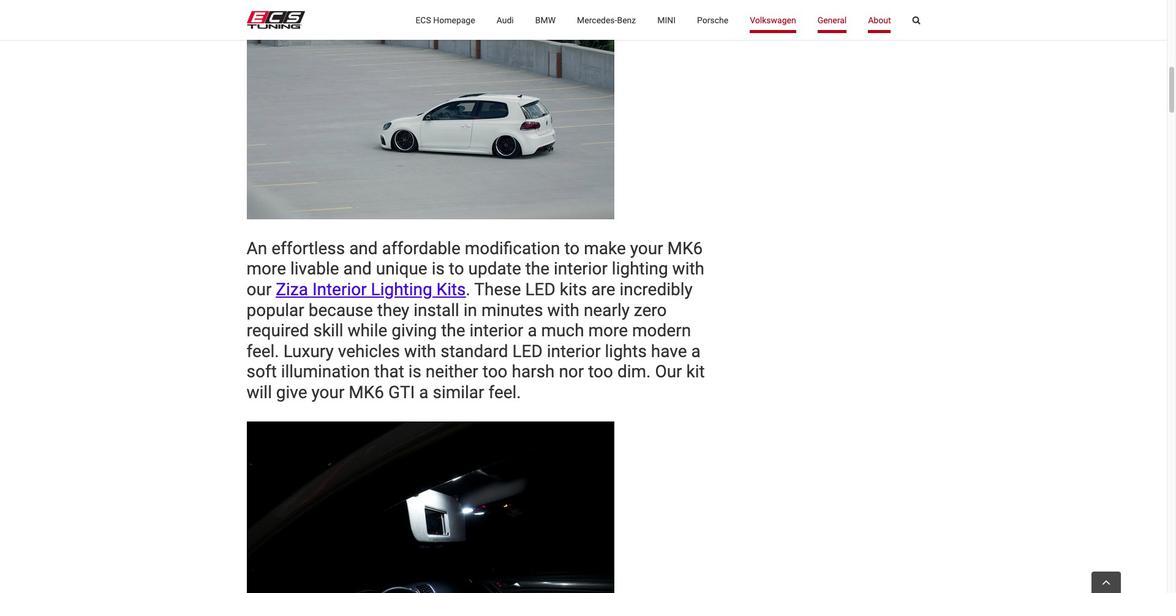 Task type: describe. For each thing, give the bounding box(es) containing it.
your inside an effortless and affordable modification to make your mk6 more livable and unique is to update the interior lighting with our
[[630, 238, 663, 258]]

an effortless and affordable modification to make your mk6 more livable and unique is to update the interior lighting with our
[[247, 238, 705, 300]]

0 horizontal spatial a
[[419, 382, 429, 403]]

install
[[414, 300, 459, 320]]

giving
[[392, 321, 437, 341]]

homepage
[[433, 15, 475, 25]]

0 horizontal spatial with
[[404, 341, 436, 361]]

porsche
[[697, 15, 729, 25]]

more inside the . these led kits are incredibly popular because they install in minutes with nearly zero required skill while giving the interior a much more modern feel. luxury vehicles with standard led interior lights have a soft illumination that is neither too harsh nor too dim. our kit will give your mk6 gti a similar feel.
[[589, 321, 628, 341]]

2 too from the left
[[588, 362, 613, 382]]

mercedes-
[[577, 15, 617, 25]]

audi
[[497, 15, 514, 25]]

modification
[[465, 238, 560, 258]]

interior
[[312, 279, 367, 300]]

the inside the . these led kits are incredibly popular because they install in minutes with nearly zero required skill while giving the interior a much more modern feel. luxury vehicles with standard led interior lights have a soft illumination that is neither too harsh nor too dim. our kit will give your mk6 gti a similar feel.
[[441, 321, 465, 341]]

is inside an effortless and affordable modification to make your mk6 more livable and unique is to update the interior lighting with our
[[432, 259, 445, 279]]

mini link
[[658, 0, 676, 40]]

luxury
[[283, 341, 334, 361]]

neither
[[426, 362, 478, 382]]

general
[[818, 15, 847, 25]]

ziza
[[276, 279, 308, 300]]

nearly
[[584, 300, 630, 320]]

1 too from the left
[[483, 362, 508, 382]]

our
[[247, 279, 272, 300]]

because
[[309, 300, 373, 320]]

mk6 inside an effortless and affordable modification to make your mk6 more livable and unique is to update the interior lighting with our
[[668, 238, 703, 258]]

mercedes-benz link
[[577, 0, 636, 40]]

will
[[247, 382, 272, 403]]

they
[[377, 300, 409, 320]]

more inside an effortless and affordable modification to make your mk6 more livable and unique is to update the interior lighting with our
[[247, 259, 286, 279]]

0 vertical spatial to
[[565, 238, 580, 258]]

ziza interior lighting kits link
[[276, 279, 466, 300]]

incredibly
[[620, 279, 693, 300]]

our
[[655, 362, 682, 382]]

gti
[[388, 382, 415, 403]]

kits
[[560, 279, 587, 300]]

lighting
[[612, 259, 668, 279]]

effortless
[[272, 238, 345, 258]]

mk6 inside the . these led kits are incredibly popular because they install in minutes with nearly zero required skill while giving the interior a much more modern feel. luxury vehicles with standard led interior lights have a soft illumination that is neither too harsh nor too dim. our kit will give your mk6 gti a similar feel.
[[349, 382, 384, 403]]

much
[[541, 321, 584, 341]]

bmw
[[535, 15, 556, 25]]

1 vertical spatial and
[[343, 259, 372, 279]]

interior inside an effortless and affordable modification to make your mk6 more livable and unique is to update the interior lighting with our
[[554, 259, 608, 279]]

lights
[[605, 341, 647, 361]]

is inside the . these led kits are incredibly popular because they install in minutes with nearly zero required skill while giving the interior a much more modern feel. luxury vehicles with standard led interior lights have a soft illumination that is neither too harsh nor too dim. our kit will give your mk6 gti a similar feel.
[[409, 362, 422, 382]]

about link
[[868, 0, 891, 40]]



Task type: locate. For each thing, give the bounding box(es) containing it.
0 horizontal spatial more
[[247, 259, 286, 279]]

to up kits
[[449, 259, 464, 279]]

the down modification
[[526, 259, 550, 279]]

zero
[[634, 300, 667, 320]]

harsh
[[512, 362, 555, 382]]

1 horizontal spatial mk6
[[668, 238, 703, 258]]

led left kits
[[525, 279, 556, 300]]

feel. up soft
[[247, 341, 279, 361]]

too right nor
[[588, 362, 613, 382]]

1 vertical spatial to
[[449, 259, 464, 279]]

1 horizontal spatial more
[[589, 321, 628, 341]]

bmw link
[[535, 0, 556, 40]]

0 horizontal spatial the
[[441, 321, 465, 341]]

1 vertical spatial more
[[589, 321, 628, 341]]

0 vertical spatial and
[[349, 238, 378, 258]]

1 horizontal spatial with
[[548, 300, 580, 320]]

.
[[466, 279, 471, 300]]

and
[[349, 238, 378, 258], [343, 259, 372, 279]]

0 vertical spatial is
[[432, 259, 445, 279]]

a right gti
[[419, 382, 429, 403]]

0 horizontal spatial mk6
[[349, 382, 384, 403]]

2 vertical spatial with
[[404, 341, 436, 361]]

benz
[[617, 15, 636, 25]]

interior down minutes at the bottom
[[470, 321, 524, 341]]

0 horizontal spatial your
[[312, 382, 345, 403]]

1 horizontal spatial a
[[528, 321, 537, 341]]

an
[[247, 238, 267, 258]]

with up incredibly
[[673, 259, 705, 279]]

0 vertical spatial led
[[525, 279, 556, 300]]

required
[[247, 321, 309, 341]]

feel.
[[247, 341, 279, 361], [489, 382, 521, 403]]

1 vertical spatial is
[[409, 362, 422, 382]]

illumination
[[281, 362, 370, 382]]

2 horizontal spatial a
[[691, 341, 701, 361]]

these
[[474, 279, 521, 300]]

1 horizontal spatial feel.
[[489, 382, 521, 403]]

mk6 down the that
[[349, 382, 384, 403]]

1 vertical spatial mk6
[[349, 382, 384, 403]]

0 vertical spatial your
[[630, 238, 663, 258]]

the inside an effortless and affordable modification to make your mk6 more livable and unique is to update the interior lighting with our
[[526, 259, 550, 279]]

0 vertical spatial mk6
[[668, 238, 703, 258]]

minutes
[[482, 300, 543, 320]]

1 vertical spatial led
[[513, 341, 543, 361]]

2 horizontal spatial with
[[673, 259, 705, 279]]

similar
[[433, 382, 484, 403]]

0 vertical spatial more
[[247, 259, 286, 279]]

a
[[528, 321, 537, 341], [691, 341, 701, 361], [419, 382, 429, 403]]

volkswagen link
[[750, 0, 796, 40]]

1 vertical spatial the
[[441, 321, 465, 341]]

give
[[276, 382, 307, 403]]

with inside an effortless and affordable modification to make your mk6 more livable and unique is to update the interior lighting with our
[[673, 259, 705, 279]]

modern
[[632, 321, 691, 341]]

more down nearly
[[589, 321, 628, 341]]

kits
[[437, 279, 466, 300]]

with down giving
[[404, 341, 436, 361]]

the down install at the bottom left of page
[[441, 321, 465, 341]]

more
[[247, 259, 286, 279], [589, 321, 628, 341]]

nor
[[559, 362, 584, 382]]

more up our
[[247, 259, 286, 279]]

livable
[[290, 259, 339, 279]]

popular
[[247, 300, 304, 320]]

mercedes-benz
[[577, 15, 636, 25]]

affordable
[[382, 238, 461, 258]]

with up much
[[548, 300, 580, 320]]

audi link
[[497, 0, 514, 40]]

the
[[526, 259, 550, 279], [441, 321, 465, 341]]

to left 'make' on the top of the page
[[565, 238, 580, 258]]

0 horizontal spatial to
[[449, 259, 464, 279]]

ecs tuning logo image
[[247, 11, 305, 29]]

1 horizontal spatial your
[[630, 238, 663, 258]]

skill
[[313, 321, 343, 341]]

is up gti
[[409, 362, 422, 382]]

0 horizontal spatial is
[[409, 362, 422, 382]]

general link
[[818, 0, 847, 40]]

about
[[868, 15, 891, 25]]

a up the kit at the right of page
[[691, 341, 701, 361]]

. these led kits are incredibly popular because they install in minutes with nearly zero required skill while giving the interior a much more modern feel. luxury vehicles with standard led interior lights have a soft illumination that is neither too harsh nor too dim. our kit will give your mk6 gti a similar feel.
[[247, 279, 705, 403]]

0 vertical spatial with
[[673, 259, 705, 279]]

ziza interior lighting kits
[[276, 279, 466, 300]]

volkswagen
[[750, 15, 796, 25]]

ecs
[[416, 15, 431, 25]]

0 vertical spatial the
[[526, 259, 550, 279]]

1 vertical spatial feel.
[[489, 382, 521, 403]]

update
[[468, 259, 521, 279]]

0 horizontal spatial feel.
[[247, 341, 279, 361]]

a down minutes at the bottom
[[528, 321, 537, 341]]

to
[[565, 238, 580, 258], [449, 259, 464, 279]]

1 horizontal spatial the
[[526, 259, 550, 279]]

interior up nor
[[547, 341, 601, 361]]

soft
[[247, 362, 277, 382]]

have
[[651, 341, 687, 361]]

your down the illumination
[[312, 382, 345, 403]]

that
[[374, 362, 404, 382]]

ecs homepage link
[[416, 0, 475, 40]]

while
[[348, 321, 387, 341]]

0 vertical spatial feel.
[[247, 341, 279, 361]]

your inside the . these led kits are incredibly popular because they install in minutes with nearly zero required skill while giving the interior a much more modern feel. luxury vehicles with standard led interior lights have a soft illumination that is neither too harsh nor too dim. our kit will give your mk6 gti a similar feel.
[[312, 382, 345, 403]]

too down standard
[[483, 362, 508, 382]]

standard
[[441, 341, 508, 361]]

kit
[[687, 362, 705, 382]]

too
[[483, 362, 508, 382], [588, 362, 613, 382]]

make
[[584, 238, 626, 258]]

1 horizontal spatial too
[[588, 362, 613, 382]]

are
[[591, 279, 616, 300]]

porsche link
[[697, 0, 729, 40]]

led up harsh
[[513, 341, 543, 361]]

interior
[[554, 259, 608, 279], [470, 321, 524, 341], [547, 341, 601, 361]]

unique
[[376, 259, 428, 279]]

lighting
[[371, 279, 432, 300]]

dim.
[[618, 362, 651, 382]]

led
[[525, 279, 556, 300], [513, 341, 543, 361]]

is up kits
[[432, 259, 445, 279]]

your up the lighting
[[630, 238, 663, 258]]

is
[[432, 259, 445, 279], [409, 362, 422, 382]]

interior up kits
[[554, 259, 608, 279]]

1 horizontal spatial to
[[565, 238, 580, 258]]

1 vertical spatial with
[[548, 300, 580, 320]]

1 horizontal spatial is
[[432, 259, 445, 279]]

1 vertical spatial your
[[312, 382, 345, 403]]

0 horizontal spatial too
[[483, 362, 508, 382]]

feel. down harsh
[[489, 382, 521, 403]]

with
[[673, 259, 705, 279], [548, 300, 580, 320], [404, 341, 436, 361]]

mk6 up the lighting
[[668, 238, 703, 258]]

your
[[630, 238, 663, 258], [312, 382, 345, 403]]

in
[[464, 300, 477, 320]]

vehicles
[[338, 341, 400, 361]]

mini
[[658, 15, 676, 25]]

ecs homepage
[[416, 15, 475, 25]]

mk6
[[668, 238, 703, 258], [349, 382, 384, 403]]



Task type: vqa. For each thing, say whether or not it's contained in the screenshot.
Homepage
yes



